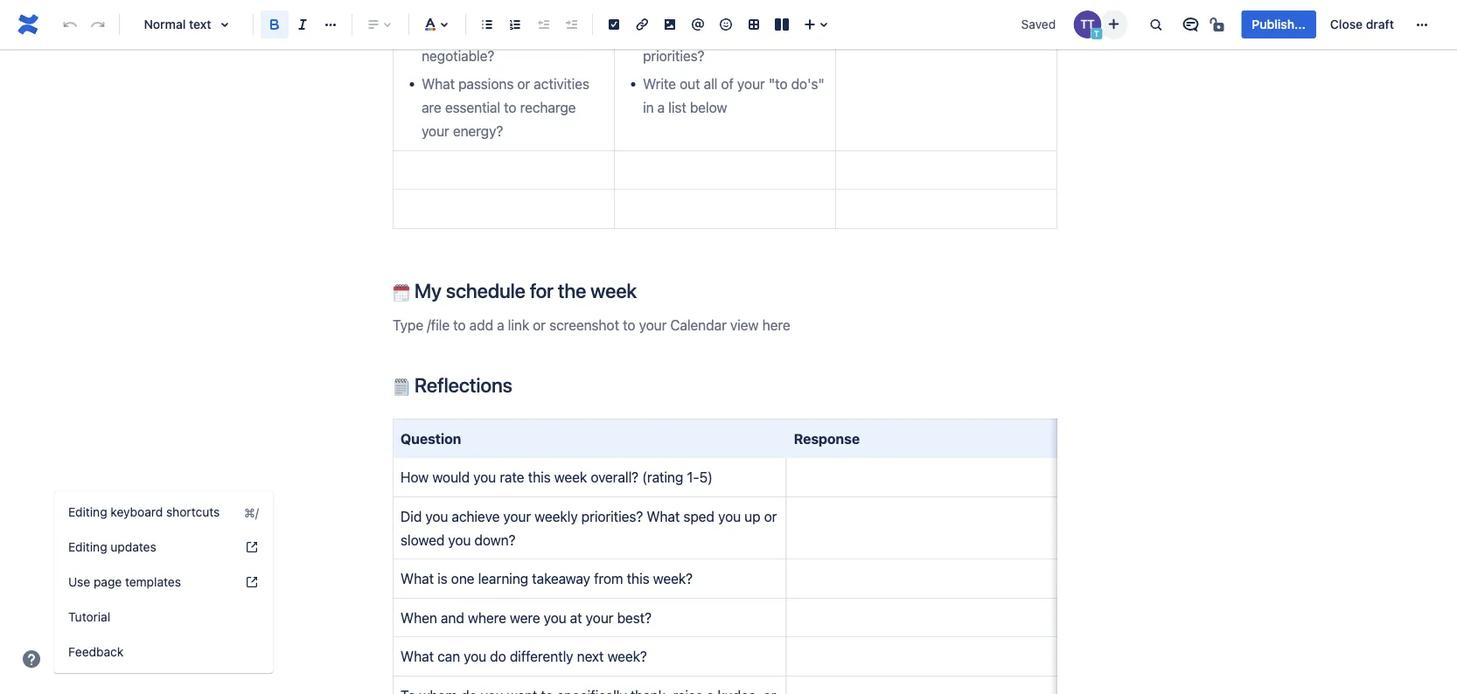 Task type: describe. For each thing, give the bounding box(es) containing it.
more formatting image
[[320, 14, 341, 35]]

when
[[401, 610, 437, 626]]

normal text
[[144, 17, 211, 32]]

invite to edit image
[[1104, 14, 1125, 35]]

schedule
[[446, 279, 526, 303]]

editing updates link
[[54, 530, 273, 565]]

no restrictions image
[[1209, 14, 1230, 35]]

when and where were you at your best?
[[401, 610, 652, 626]]

response
[[794, 430, 860, 447]]

outdent ⇧tab image
[[533, 14, 554, 35]]

where
[[468, 610, 507, 626]]

takeaway
[[532, 571, 591, 587]]

page
[[94, 575, 122, 590]]

would
[[433, 469, 470, 486]]

did
[[401, 508, 422, 524]]

tutorial button
[[54, 600, 273, 635]]

you left at at the bottom left of page
[[544, 610, 567, 626]]

link image
[[632, 14, 653, 35]]

differently
[[510, 648, 574, 665]]

redo ⌘⇧z image
[[88, 14, 109, 35]]

:notepad_spiral: image
[[393, 379, 410, 397]]

tutorial
[[68, 610, 110, 625]]

feedback button
[[54, 635, 273, 670]]

question
[[401, 430, 461, 447]]

editing updates
[[68, 540, 156, 555]]

what inside did you achieve your weekly priorities? what sped you up or slowed you down?
[[647, 508, 680, 524]]

0 horizontal spatial this
[[528, 469, 551, 486]]

what for what is one learning takeaway from this week?
[[401, 571, 434, 587]]

layouts image
[[772, 14, 793, 35]]

how would you rate this week overall? (rating 1-5)
[[401, 469, 713, 486]]

close draft button
[[1320, 11, 1405, 39]]

you left do
[[464, 648, 487, 665]]

find and replace image
[[1146, 14, 1167, 35]]

overall?
[[591, 469, 639, 486]]

terry turtle image
[[1074, 11, 1102, 39]]

rate
[[500, 469, 525, 486]]

0 horizontal spatial week?
[[608, 648, 647, 665]]

you right did
[[426, 508, 448, 524]]

can
[[438, 648, 460, 665]]

comment icon image
[[1181, 14, 1202, 35]]

mention image
[[688, 14, 709, 35]]

0 horizontal spatial week
[[555, 469, 587, 486]]

table image
[[744, 14, 765, 35]]

confluence image
[[14, 11, 42, 39]]

saved
[[1022, 17, 1056, 32]]

learning
[[478, 571, 529, 587]]

at
[[570, 610, 582, 626]]

editing for editing keyboard shortcuts
[[68, 505, 107, 520]]

updates
[[111, 540, 156, 555]]

what can you do differently next week?
[[401, 648, 647, 665]]

emoji image
[[716, 14, 737, 35]]

shortcuts
[[166, 505, 220, 520]]

use page templates link
[[54, 565, 273, 600]]

⌘/
[[244, 506, 259, 520]]

sped
[[684, 508, 715, 524]]

publish... button
[[1242, 11, 1317, 39]]

did you achieve your weekly priorities? what sped you up or slowed you down?
[[401, 508, 781, 548]]

what for what can you do differently next week?
[[401, 648, 434, 665]]

is
[[438, 571, 448, 587]]

italic ⌘i image
[[292, 14, 313, 35]]



Task type: vqa. For each thing, say whether or not it's contained in the screenshot.
Close Draft BUTTON
yes



Task type: locate. For each thing, give the bounding box(es) containing it.
your
[[504, 508, 531, 524], [586, 610, 614, 626]]

1 vertical spatial week?
[[608, 648, 647, 665]]

normal text button
[[127, 5, 246, 44]]

1 vertical spatial editing
[[68, 540, 107, 555]]

2 vertical spatial what
[[401, 648, 434, 665]]

what is one learning takeaway from this week?
[[401, 571, 693, 587]]

editing keyboard shortcuts
[[68, 505, 220, 520]]

(rating
[[642, 469, 684, 486]]

1 horizontal spatial this
[[627, 571, 650, 587]]

2 editing from the top
[[68, 540, 107, 555]]

my
[[415, 279, 442, 303]]

your up down?
[[504, 508, 531, 524]]

close
[[1331, 17, 1364, 32]]

indent tab image
[[561, 14, 582, 35]]

1 help image from the top
[[245, 541, 259, 555]]

best?
[[617, 610, 652, 626]]

you left up
[[718, 508, 741, 524]]

bold ⌘b image
[[264, 14, 285, 35]]

0 vertical spatial help image
[[245, 541, 259, 555]]

use
[[68, 575, 90, 590]]

you
[[474, 469, 496, 486], [426, 508, 448, 524], [718, 508, 741, 524], [448, 532, 471, 548], [544, 610, 567, 626], [464, 648, 487, 665]]

week up weekly
[[555, 469, 587, 486]]

:calendar_spiral: image
[[393, 285, 410, 302], [393, 285, 410, 302]]

numbered list ⌘⇧7 image
[[505, 14, 526, 35]]

0 horizontal spatial your
[[504, 508, 531, 524]]

how
[[401, 469, 429, 486]]

what left sped
[[647, 508, 680, 524]]

this right from
[[627, 571, 650, 587]]

what left can on the left of the page
[[401, 648, 434, 665]]

1 vertical spatial help image
[[245, 576, 259, 590]]

for
[[530, 279, 554, 303]]

1-
[[687, 469, 700, 486]]

week
[[591, 279, 637, 303], [555, 469, 587, 486]]

undo ⌘z image
[[60, 14, 81, 35]]

priorities?
[[582, 508, 643, 524]]

do
[[490, 648, 506, 665]]

draft
[[1367, 17, 1395, 32]]

bullet list ⌘⇧8 image
[[477, 14, 498, 35]]

week?
[[653, 571, 693, 587], [608, 648, 647, 665]]

:notepad_spiral: image
[[393, 379, 410, 397]]

this
[[528, 469, 551, 486], [627, 571, 650, 587]]

0 vertical spatial week?
[[653, 571, 693, 587]]

1 horizontal spatial week
[[591, 279, 637, 303]]

publish...
[[1253, 17, 1306, 32]]

action item image
[[604, 14, 625, 35]]

1 editing from the top
[[68, 505, 107, 520]]

editing up use
[[68, 540, 107, 555]]

what
[[647, 508, 680, 524], [401, 571, 434, 587], [401, 648, 434, 665]]

2 help image from the top
[[245, 576, 259, 590]]

text
[[189, 17, 211, 32]]

1 vertical spatial your
[[586, 610, 614, 626]]

add image, video, or file image
[[660, 14, 681, 35]]

1 horizontal spatial week?
[[653, 571, 693, 587]]

confluence image
[[14, 11, 42, 39]]

1 vertical spatial what
[[401, 571, 434, 587]]

1 vertical spatial week
[[555, 469, 587, 486]]

next
[[577, 648, 604, 665]]

editing for editing updates
[[68, 540, 107, 555]]

templates
[[125, 575, 181, 590]]

your inside did you achieve your weekly priorities? what sped you up or slowed you down?
[[504, 508, 531, 524]]

down?
[[475, 532, 516, 548]]

you down achieve
[[448, 532, 471, 548]]

5)
[[700, 469, 713, 486]]

one
[[451, 571, 475, 587]]

0 vertical spatial this
[[528, 469, 551, 486]]

help image
[[245, 541, 259, 555], [245, 576, 259, 590]]

week right the
[[591, 279, 637, 303]]

slowed
[[401, 532, 445, 548]]

more image
[[1412, 14, 1433, 35]]

0 vertical spatial editing
[[68, 505, 107, 520]]

1 vertical spatial this
[[627, 571, 650, 587]]

the
[[558, 279, 586, 303]]

from
[[594, 571, 623, 587]]

editing
[[68, 505, 107, 520], [68, 540, 107, 555]]

and
[[441, 610, 464, 626]]

your right at at the bottom left of page
[[586, 610, 614, 626]]

help image for editing updates
[[245, 541, 259, 555]]

help image
[[21, 649, 42, 670]]

0 vertical spatial your
[[504, 508, 531, 524]]

this right rate
[[528, 469, 551, 486]]

editing up editing updates
[[68, 505, 107, 520]]

achieve
[[452, 508, 500, 524]]

week? right next on the left bottom
[[608, 648, 647, 665]]

you left rate
[[474, 469, 496, 486]]

feedback
[[68, 645, 124, 660]]

keyboard
[[111, 505, 163, 520]]

reflections
[[410, 374, 513, 397]]

were
[[510, 610, 540, 626]]

week? right from
[[653, 571, 693, 587]]

help image inside the use page templates link
[[245, 576, 259, 590]]

weekly
[[535, 508, 578, 524]]

what left is
[[401, 571, 434, 587]]

help image for use page templates
[[245, 576, 259, 590]]

help image inside editing updates link
[[245, 541, 259, 555]]

close draft
[[1331, 17, 1395, 32]]

0 vertical spatial week
[[591, 279, 637, 303]]

up
[[745, 508, 761, 524]]

my schedule for the week
[[410, 279, 637, 303]]

1 horizontal spatial your
[[586, 610, 614, 626]]

use page templates
[[68, 575, 181, 590]]

normal
[[144, 17, 186, 32]]

0 vertical spatial what
[[647, 508, 680, 524]]

or
[[764, 508, 777, 524]]



